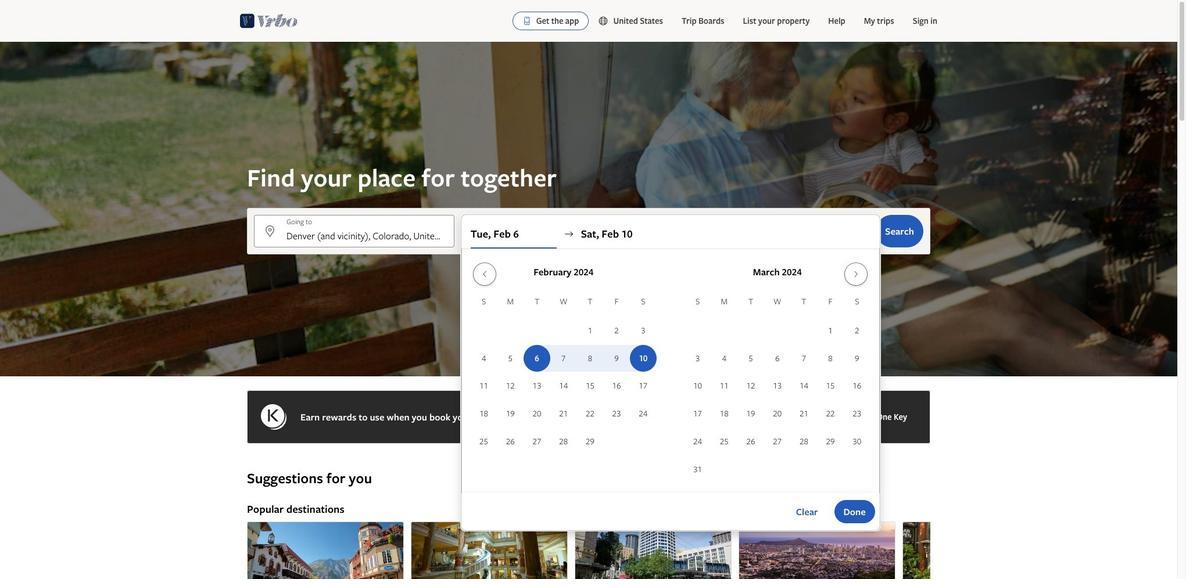 Task type: locate. For each thing, give the bounding box(es) containing it.
application
[[471, 258, 871, 484]]

directional image
[[564, 229, 574, 240]]

gastown showing signage, street scenes and outdoor eating image
[[903, 522, 1060, 580]]

show previous card image
[[240, 565, 254, 574]]

next month image
[[850, 270, 864, 279]]

download the app button image
[[523, 16, 532, 26]]

application inside wizard region
[[471, 258, 871, 484]]

main content
[[0, 42, 1178, 580]]

february 2024 element
[[471, 295, 657, 456]]



Task type: describe. For each thing, give the bounding box(es) containing it.
makiki - lower punchbowl - tantalus showing landscape views, a sunset and a city image
[[739, 522, 896, 580]]

downtown seattle featuring a skyscraper, a city and street scenes image
[[575, 522, 732, 580]]

march 2024 element
[[685, 295, 871, 484]]

vrbo logo image
[[240, 12, 298, 30]]

leavenworth featuring a small town or village and street scenes image
[[247, 522, 404, 580]]

previous month image
[[478, 270, 492, 279]]

wizard region
[[0, 42, 1178, 531]]

las vegas featuring interior views image
[[411, 522, 568, 580]]

recently viewed region
[[240, 451, 938, 470]]

small image
[[599, 16, 614, 26]]

show next card image
[[924, 565, 938, 574]]



Task type: vqa. For each thing, say whether or not it's contained in the screenshot.
WIZARD REGION
yes



